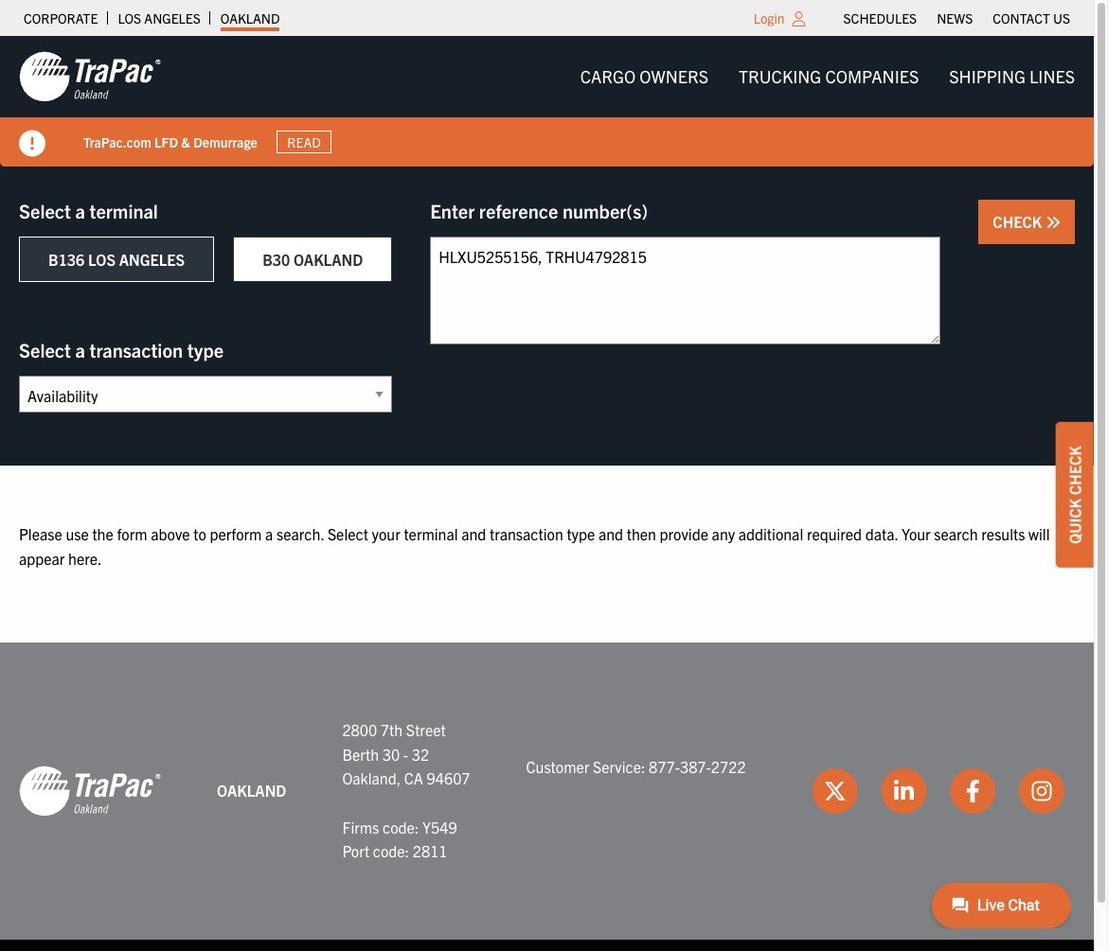 Task type: vqa. For each thing, say whether or not it's contained in the screenshot.
Please use the form above to perform a search. Select your terminal and transaction type and then provide any additional required data. Your search results will appear here. Quick Check
no



Task type: locate. For each thing, give the bounding box(es) containing it.
schedules
[[844, 9, 917, 27]]

1 horizontal spatial los
[[118, 9, 141, 27]]

1 vertical spatial oakland image
[[19, 765, 161, 818]]

cargo
[[580, 65, 636, 87]]

quick check
[[1066, 446, 1085, 544]]

1 vertical spatial los
[[88, 250, 116, 269]]

light image
[[792, 11, 806, 27]]

0 horizontal spatial transaction
[[89, 338, 183, 362]]

0 vertical spatial menu bar
[[834, 5, 1080, 31]]

form
[[117, 525, 147, 544]]

footer
[[0, 643, 1094, 952]]

enter reference number(s)
[[430, 199, 648, 223]]

oakland image inside "banner"
[[19, 50, 161, 103]]

owners
[[640, 65, 709, 87]]

solid image
[[19, 131, 45, 157], [1046, 215, 1061, 230]]

0 vertical spatial oakland image
[[19, 50, 161, 103]]

customer
[[526, 757, 589, 776]]

contact us link
[[993, 5, 1070, 31]]

angeles down select a terminal
[[119, 250, 185, 269]]

news link
[[937, 5, 973, 31]]

1 horizontal spatial and
[[599, 525, 623, 544]]

port
[[342, 842, 370, 861]]

trucking companies
[[739, 65, 919, 87]]

2 vertical spatial a
[[265, 525, 273, 544]]

2 and from the left
[[599, 525, 623, 544]]

1 vertical spatial oakland
[[294, 250, 363, 269]]

perform
[[210, 525, 262, 544]]

and
[[461, 525, 486, 544], [599, 525, 623, 544]]

0 horizontal spatial solid image
[[19, 131, 45, 157]]

0 vertical spatial terminal
[[89, 199, 158, 223]]

1 horizontal spatial terminal
[[404, 525, 458, 544]]

footer containing 2800 7th street
[[0, 643, 1094, 952]]

news
[[937, 9, 973, 27]]

2811
[[413, 842, 448, 861]]

oakland image
[[19, 50, 161, 103], [19, 765, 161, 818]]

0 vertical spatial a
[[75, 199, 85, 223]]

and right your
[[461, 525, 486, 544]]

1 vertical spatial menu bar
[[565, 58, 1090, 96]]

terminal
[[89, 199, 158, 223], [404, 525, 458, 544]]

any
[[712, 525, 735, 544]]

-
[[403, 745, 408, 764]]

a up b136
[[75, 199, 85, 223]]

2 vertical spatial select
[[328, 525, 368, 544]]

service:
[[593, 757, 645, 776]]

select down b136
[[19, 338, 71, 362]]

select for select a terminal
[[19, 199, 71, 223]]

0 vertical spatial select
[[19, 199, 71, 223]]

1 vertical spatial type
[[567, 525, 595, 544]]

1 oakland image from the top
[[19, 50, 161, 103]]

the
[[92, 525, 113, 544]]

enter
[[430, 199, 475, 223]]

code: right port
[[373, 842, 409, 861]]

0 vertical spatial los
[[118, 9, 141, 27]]

select up b136
[[19, 199, 71, 223]]

angeles left oakland link
[[144, 9, 201, 27]]

menu bar containing schedules
[[834, 5, 1080, 31]]

shipping lines link
[[934, 58, 1090, 96]]

0 vertical spatial check
[[993, 212, 1046, 231]]

corporate
[[24, 9, 98, 27]]

trapac.com
[[83, 133, 151, 150]]

1 horizontal spatial solid image
[[1046, 215, 1061, 230]]

login
[[754, 9, 785, 27]]

b136 los angeles
[[48, 250, 185, 269]]

shipping
[[949, 65, 1026, 87]]

1 vertical spatial select
[[19, 338, 71, 362]]

terminal right your
[[404, 525, 458, 544]]

0 horizontal spatial and
[[461, 525, 486, 544]]

street
[[406, 721, 446, 740]]

1 vertical spatial transaction
[[490, 525, 563, 544]]

select left your
[[328, 525, 368, 544]]

your
[[372, 525, 400, 544]]

1 horizontal spatial check
[[1066, 446, 1085, 495]]

a down b136
[[75, 338, 85, 362]]

trapac.com lfd & demurrage
[[83, 133, 258, 150]]

menu bar
[[834, 5, 1080, 31], [565, 58, 1090, 96]]

use
[[66, 525, 89, 544]]

los
[[118, 9, 141, 27], [88, 250, 116, 269]]

0 vertical spatial type
[[187, 338, 224, 362]]

1 horizontal spatial transaction
[[490, 525, 563, 544]]

will
[[1029, 525, 1050, 544]]

7th
[[381, 721, 403, 740]]

2800 7th street berth 30 - 32 oakland, ca 94607
[[342, 721, 470, 788]]

code: up 2811
[[383, 818, 419, 837]]

required
[[807, 525, 862, 544]]

terminal up b136 los angeles
[[89, 199, 158, 223]]

0 vertical spatial solid image
[[19, 131, 45, 157]]

solid image inside check "button"
[[1046, 215, 1061, 230]]

your
[[902, 525, 931, 544]]

los right "corporate" 'link'
[[118, 9, 141, 27]]

search
[[934, 525, 978, 544]]

select inside please use the form above to perform a search. select your terminal and transaction type and then provide any additional required data. your search results will appear here.
[[328, 525, 368, 544]]

0 vertical spatial angeles
[[144, 9, 201, 27]]

1 and from the left
[[461, 525, 486, 544]]

a left search.
[[265, 525, 273, 544]]

select a transaction type
[[19, 338, 224, 362]]

1 horizontal spatial type
[[567, 525, 595, 544]]

ca
[[404, 770, 423, 788]]

and left then
[[599, 525, 623, 544]]

select
[[19, 199, 71, 223], [19, 338, 71, 362], [328, 525, 368, 544]]

code:
[[383, 818, 419, 837], [373, 842, 409, 861]]

companies
[[825, 65, 919, 87]]

0 horizontal spatial check
[[993, 212, 1046, 231]]

a inside please use the form above to perform a search. select your terminal and transaction type and then provide any additional required data. your search results will appear here.
[[265, 525, 273, 544]]

a
[[75, 199, 85, 223], [75, 338, 85, 362], [265, 525, 273, 544]]

angeles
[[144, 9, 201, 27], [119, 250, 185, 269]]

0 horizontal spatial los
[[88, 250, 116, 269]]

quick check link
[[1056, 422, 1094, 568]]

type
[[187, 338, 224, 362], [567, 525, 595, 544]]

data.
[[866, 525, 898, 544]]

1 vertical spatial a
[[75, 338, 85, 362]]

above
[[151, 525, 190, 544]]

banner
[[0, 36, 1108, 167]]

menu bar up shipping
[[834, 5, 1080, 31]]

&
[[181, 133, 190, 150]]

contact
[[993, 9, 1050, 27]]

1 vertical spatial terminal
[[404, 525, 458, 544]]

check
[[993, 212, 1046, 231], [1066, 446, 1085, 495]]

los angeles link
[[118, 5, 201, 31]]

b136
[[48, 250, 85, 269]]

menu bar down light image
[[565, 58, 1090, 96]]

2800
[[342, 721, 377, 740]]

0 horizontal spatial type
[[187, 338, 224, 362]]

1 vertical spatial solid image
[[1046, 215, 1061, 230]]

read
[[287, 134, 321, 151]]

0 horizontal spatial terminal
[[89, 199, 158, 223]]

los right b136
[[88, 250, 116, 269]]

then
[[627, 525, 656, 544]]

firms code:  y549 port code:  2811
[[342, 818, 457, 861]]

1 vertical spatial check
[[1066, 446, 1085, 495]]

oakland
[[221, 9, 280, 27], [294, 250, 363, 269], [217, 782, 286, 801]]



Task type: describe. For each thing, give the bounding box(es) containing it.
94607
[[427, 770, 470, 788]]

results
[[982, 525, 1025, 544]]

0 vertical spatial oakland
[[221, 9, 280, 27]]

30
[[382, 745, 400, 764]]

corporate link
[[24, 5, 98, 31]]

provide
[[660, 525, 708, 544]]

additional
[[739, 525, 803, 544]]

quick
[[1066, 499, 1085, 544]]

reference
[[479, 199, 558, 223]]

cargo owners link
[[565, 58, 724, 96]]

lfd
[[154, 133, 178, 150]]

check button
[[979, 200, 1075, 244]]

0 vertical spatial code:
[[383, 818, 419, 837]]

cargo owners
[[580, 65, 709, 87]]

2 vertical spatial oakland
[[217, 782, 286, 801]]

387-
[[680, 757, 711, 776]]

b30
[[263, 250, 290, 269]]

trucking
[[739, 65, 822, 87]]

berth
[[342, 745, 379, 764]]

banner containing cargo owners
[[0, 36, 1108, 167]]

menu bar containing cargo owners
[[565, 58, 1090, 96]]

select a terminal
[[19, 199, 158, 223]]

0 vertical spatial transaction
[[89, 338, 183, 362]]

please
[[19, 525, 62, 544]]

login link
[[754, 9, 785, 27]]

us
[[1053, 9, 1070, 27]]

a for terminal
[[75, 199, 85, 223]]

to
[[193, 525, 206, 544]]

appear
[[19, 549, 65, 568]]

b30 oakland
[[263, 250, 363, 269]]

select for select a transaction type
[[19, 338, 71, 362]]

Enter reference number(s) text field
[[430, 237, 941, 345]]

oakland,
[[342, 770, 401, 788]]

oakland link
[[221, 5, 280, 31]]

877-
[[649, 757, 680, 776]]

2 oakland image from the top
[[19, 765, 161, 818]]

a for transaction
[[75, 338, 85, 362]]

los angeles
[[118, 9, 201, 27]]

here.
[[68, 549, 102, 568]]

schedules link
[[844, 5, 917, 31]]

32
[[412, 745, 429, 764]]

contact us
[[993, 9, 1070, 27]]

y549
[[422, 818, 457, 837]]

read link
[[276, 131, 332, 154]]

shipping lines
[[949, 65, 1075, 87]]

1 vertical spatial code:
[[373, 842, 409, 861]]

2722
[[711, 757, 746, 776]]

demurrage
[[193, 133, 258, 150]]

terminal inside please use the form above to perform a search. select your terminal and transaction type and then provide any additional required data. your search results will appear here.
[[404, 525, 458, 544]]

type inside please use the form above to perform a search. select your terminal and transaction type and then provide any additional required data. your search results will appear here.
[[567, 525, 595, 544]]

customer service: 877-387-2722
[[526, 757, 746, 776]]

lines
[[1030, 65, 1075, 87]]

firms
[[342, 818, 379, 837]]

search.
[[277, 525, 324, 544]]

transaction inside please use the form above to perform a search. select your terminal and transaction type and then provide any additional required data. your search results will appear here.
[[490, 525, 563, 544]]

check inside "button"
[[993, 212, 1046, 231]]

number(s)
[[563, 199, 648, 223]]

1 vertical spatial angeles
[[119, 250, 185, 269]]

trucking companies link
[[724, 58, 934, 96]]

please use the form above to perform a search. select your terminal and transaction type and then provide any additional required data. your search results will appear here.
[[19, 525, 1050, 568]]



